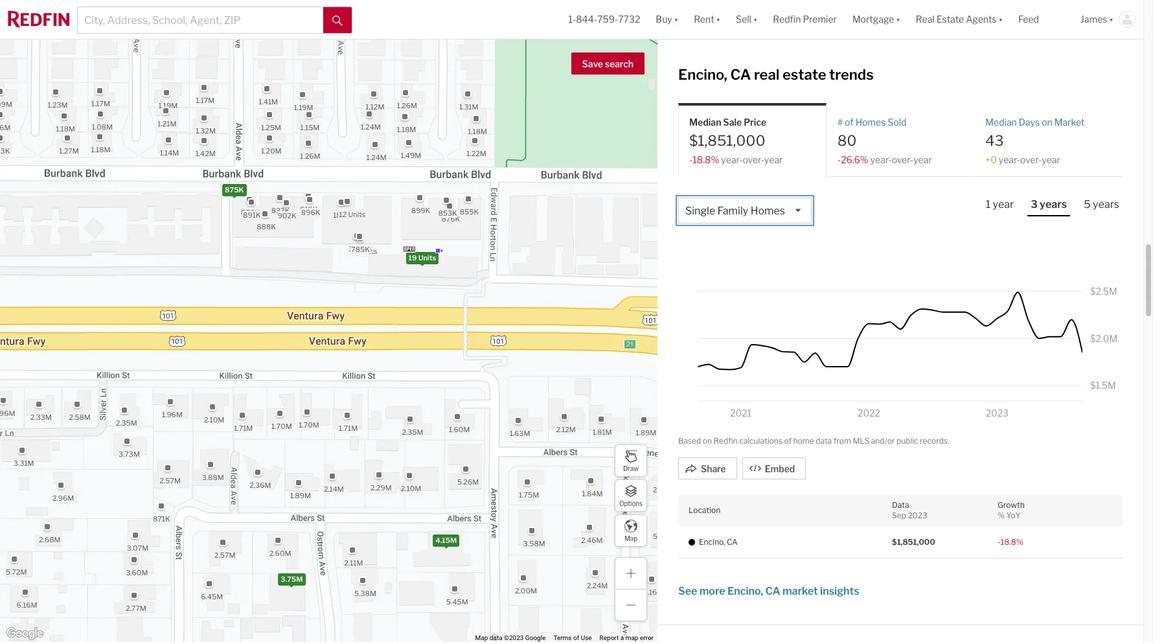 Task type: describe. For each thing, give the bounding box(es) containing it.
0 horizontal spatial redfin
[[714, 436, 738, 446]]

871k
[[153, 514, 170, 524]]

- inside median sale price $1,851,000 -18.8% year-over-year
[[690, 154, 693, 165]]

of for # of homes sold 80 -26.6% year-over-year
[[845, 117, 854, 128]]

1.18m up 1.49m
[[397, 125, 416, 134]]

growth % yoy
[[998, 500, 1025, 521]]

premier
[[803, 14, 837, 25]]

3.58m
[[523, 539, 545, 548]]

terms
[[554, 635, 572, 642]]

map button
[[615, 515, 648, 547]]

5.72m
[[5, 568, 27, 577]]

redfin premier button
[[766, 0, 845, 39]]

4.15m
[[435, 536, 457, 545]]

year- for $1,851,000
[[722, 154, 743, 165]]

2.24m
[[587, 581, 608, 590]]

see more encino, ca market insights
[[679, 586, 860, 598]]

▾ for sell ▾
[[754, 14, 758, 25]]

based on redfin calculations of home data from mls and/or public records.
[[679, 436, 950, 446]]

2.14m
[[324, 485, 344, 494]]

google
[[526, 635, 546, 642]]

mortgage ▾ button
[[853, 0, 901, 39]]

▾ for mortgage ▾
[[897, 14, 901, 25]]

1
[[986, 198, 991, 211]]

18.8% inside median sale price $1,851,000 -18.8% year-over-year
[[693, 154, 720, 165]]

▾ for rent ▾
[[717, 14, 721, 25]]

share button
[[679, 458, 737, 480]]

2 units
[[349, 244, 372, 253]]

3 for 3 years
[[1031, 198, 1038, 211]]

0 vertical spatial 1.26m
[[397, 101, 417, 111]]

1.31m
[[459, 103, 478, 112]]

on inside median days on market 43 +0 year-over-year
[[1042, 117, 1053, 128]]

0 horizontal spatial 1.26m
[[300, 151, 320, 160]]

1 horizontal spatial data
[[816, 436, 832, 446]]

1.25m
[[261, 123, 281, 132]]

1 vertical spatial 1.24m
[[366, 153, 386, 162]]

1.60m
[[449, 425, 470, 434]]

years for 3 years
[[1040, 198, 1068, 211]]

1.08m
[[92, 122, 112, 132]]

1.12m
[[365, 102, 384, 111]]

▾ inside real estate agents ▾ link
[[999, 14, 1003, 25]]

encino, ca
[[699, 537, 738, 547]]

price
[[744, 117, 767, 128]]

785k
[[351, 245, 370, 254]]

public
[[897, 436, 919, 446]]

embed button
[[743, 458, 806, 480]]

5
[[1085, 198, 1091, 211]]

3 years
[[1031, 198, 1068, 211]]

search
[[605, 58, 634, 69]]

19
[[408, 253, 417, 263]]

1 horizontal spatial 1.19m
[[294, 103, 313, 112]]

0 horizontal spatial 2.57m
[[159, 476, 180, 485]]

1-844-759-7732 link
[[569, 14, 641, 25]]

832k
[[271, 206, 290, 215]]

1 horizontal spatial 2.35m
[[402, 428, 423, 437]]

units for 12 units
[[348, 210, 365, 219]]

855k
[[460, 207, 479, 216]]

0 horizontal spatial 1.19m
[[158, 101, 177, 111]]

1 horizontal spatial 1.70m
[[299, 421, 319, 430]]

1.18m up the 1.22m
[[468, 127, 487, 136]]

james
[[1081, 14, 1108, 25]]

map for map data ©2023 google
[[475, 635, 488, 642]]

agents
[[967, 14, 997, 25]]

google image
[[3, 625, 46, 642]]

896k
[[301, 208, 320, 217]]

1.32m
[[195, 126, 215, 136]]

insights
[[821, 586, 860, 598]]

3.88m
[[202, 473, 224, 482]]

sell ▾
[[736, 14, 758, 25]]

year- for 43
[[999, 154, 1021, 165]]

City, Address, School, Agent, ZIP search field
[[78, 7, 323, 33]]

report
[[600, 635, 619, 642]]

estate
[[937, 14, 965, 25]]

mortgage
[[853, 14, 895, 25]]

single
[[686, 205, 716, 217]]

1.18m up 1.27m
[[56, 124, 75, 133]]

43
[[986, 132, 1005, 149]]

# of homes sold 80 -26.6% year-over-year
[[838, 117, 933, 165]]

2 vertical spatial encino,
[[728, 586, 764, 598]]

single family homes
[[686, 205, 786, 217]]

map
[[626, 635, 639, 642]]

1.20m
[[261, 146, 281, 155]]

sold
[[888, 117, 907, 128]]

3 for 3 units
[[348, 244, 353, 253]]

18 units
[[333, 211, 360, 220]]

891k
[[243, 210, 261, 219]]

sale
[[724, 117, 742, 128]]

0 horizontal spatial data
[[490, 635, 503, 642]]

0 vertical spatial 1.89m
[[636, 428, 656, 437]]

1 horizontal spatial 2.10m
[[401, 484, 421, 493]]

1 year
[[986, 198, 1015, 211]]

homes for family
[[751, 205, 786, 217]]

calculations
[[740, 436, 783, 446]]

1 horizontal spatial 1.17m
[[196, 96, 214, 105]]

sell ▾ button
[[729, 0, 766, 39]]

units for 2 units
[[354, 244, 372, 253]]

3.75m
[[281, 575, 303, 584]]

0 horizontal spatial 1.70m
[[271, 422, 292, 431]]

median sale price $1,851,000 -18.8% year-over-year
[[690, 117, 783, 165]]

homes for of
[[856, 117, 886, 128]]

+0
[[986, 154, 997, 165]]

2.96m
[[52, 494, 74, 503]]

6.45m
[[201, 593, 223, 602]]

759-
[[598, 14, 618, 25]]

2
[[349, 244, 353, 253]]

location
[[689, 506, 721, 515]]

▾ for buy ▾
[[675, 14, 679, 25]]

over- inside '# of homes sold 80 -26.6% year-over-year'
[[892, 154, 914, 165]]

draw
[[624, 464, 639, 472]]

more
[[700, 586, 726, 598]]



Task type: locate. For each thing, give the bounding box(es) containing it.
0 vertical spatial redfin
[[773, 14, 801, 25]]

1 horizontal spatial 18.8%
[[1001, 537, 1024, 547]]

a
[[621, 635, 624, 642]]

1.42m
[[195, 149, 215, 158]]

0 vertical spatial 2.57m
[[159, 476, 180, 485]]

1 vertical spatial ca
[[727, 537, 738, 547]]

1.24m left 1.49m
[[366, 153, 386, 162]]

1 horizontal spatial map
[[625, 534, 638, 542]]

sell
[[736, 14, 752, 25]]

▾ inside mortgage ▾ dropdown button
[[897, 14, 901, 25]]

1.84m
[[582, 490, 603, 499]]

over- down days
[[1021, 154, 1042, 165]]

2 year- from the left
[[871, 154, 892, 165]]

3.31m
[[13, 459, 34, 468]]

899k
[[411, 206, 430, 215]]

ca left real
[[731, 66, 751, 83]]

1 horizontal spatial of
[[785, 436, 792, 446]]

0 horizontal spatial 853k
[[241, 208, 260, 217]]

1.17m up 1.32m
[[196, 96, 214, 105]]

encino, down "location"
[[699, 537, 726, 547]]

1 years from the left
[[1040, 198, 1068, 211]]

0 horizontal spatial median
[[690, 117, 722, 128]]

yoy
[[1007, 511, 1021, 521]]

0 horizontal spatial 18.8%
[[693, 154, 720, 165]]

of left "home"
[[785, 436, 792, 446]]

0 horizontal spatial 1.71m
[[234, 424, 253, 433]]

2.77m
[[125, 604, 146, 613]]

units for 19 units
[[418, 253, 436, 263]]

1 horizontal spatial redfin
[[773, 14, 801, 25]]

save
[[582, 58, 603, 69]]

0 vertical spatial 1.24m
[[361, 122, 381, 132]]

0 vertical spatial data
[[816, 436, 832, 446]]

2.57m up "6.45m"
[[214, 551, 235, 560]]

1 vertical spatial $1,851,000
[[893, 537, 936, 547]]

on right days
[[1042, 117, 1053, 128]]

1 horizontal spatial median
[[986, 117, 1017, 128]]

▾ inside buy ▾ dropdown button
[[675, 14, 679, 25]]

years right 5
[[1094, 198, 1120, 211]]

data sep 2023
[[893, 500, 928, 521]]

1.26m right 1.12m
[[397, 101, 417, 111]]

save search button
[[571, 53, 645, 75]]

1.75m
[[519, 491, 539, 500]]

2 median from the left
[[986, 117, 1017, 128]]

0 vertical spatial of
[[845, 117, 854, 128]]

888k
[[257, 223, 276, 232]]

homes left sold
[[856, 117, 886, 128]]

1 vertical spatial 1.89m
[[290, 491, 311, 500]]

encino, down rent at the right of the page
[[679, 66, 728, 83]]

0 horizontal spatial year-
[[722, 154, 743, 165]]

rent
[[694, 14, 715, 25]]

years left 5
[[1040, 198, 1068, 211]]

year inside button
[[993, 198, 1015, 211]]

2 over- from the left
[[892, 154, 914, 165]]

1.96m
[[162, 410, 182, 419]]

0 vertical spatial $1,851,000
[[690, 132, 766, 149]]

1 vertical spatial encino,
[[699, 537, 726, 547]]

1 vertical spatial 2.57m
[[214, 551, 235, 560]]

median days on market 43 +0 year-over-year
[[986, 117, 1085, 165]]

853k left 855k
[[438, 209, 457, 218]]

1 vertical spatial on
[[703, 436, 712, 446]]

1.19m
[[158, 101, 177, 111], [294, 103, 313, 112]]

1 horizontal spatial homes
[[856, 117, 886, 128]]

map region
[[0, 38, 669, 642]]

buy ▾ button
[[656, 0, 679, 39]]

$1,851,000 down '2023'
[[893, 537, 936, 547]]

2 horizontal spatial over-
[[1021, 154, 1042, 165]]

0 horizontal spatial over-
[[743, 154, 765, 165]]

sell ▾ button
[[736, 0, 758, 39]]

2.68m
[[39, 535, 60, 545]]

report a map error link
[[600, 635, 654, 642]]

over- down price
[[743, 154, 765, 165]]

6 ▾ from the left
[[1110, 14, 1114, 25]]

1.17m up 1.08m
[[91, 99, 110, 108]]

2.16m
[[643, 588, 664, 597]]

2 horizontal spatial -
[[998, 537, 1001, 547]]

2.57m up 871k
[[159, 476, 180, 485]]

1.19m up the 1.15m
[[294, 103, 313, 112]]

▾ right sell
[[754, 14, 758, 25]]

1 year- from the left
[[722, 154, 743, 165]]

2 vertical spatial of
[[574, 635, 580, 642]]

2.10m right 1.96m
[[204, 415, 224, 424]]

1 horizontal spatial 853k
[[438, 209, 457, 218]]

19 units
[[408, 253, 436, 263]]

year- inside '# of homes sold 80 -26.6% year-over-year'
[[871, 154, 892, 165]]

year- right 26.6%
[[871, 154, 892, 165]]

use
[[581, 635, 592, 642]]

- down 80
[[838, 154, 841, 165]]

year- down the sale at top right
[[722, 154, 743, 165]]

0 vertical spatial map
[[625, 534, 638, 542]]

1.71m up 2.14m
[[339, 424, 358, 433]]

18.8% down "yoy"
[[1001, 537, 1024, 547]]

1.14m
[[160, 148, 179, 157]]

2.10m right 2.29m
[[401, 484, 421, 493]]

submit search image
[[333, 15, 343, 26]]

redfin premier
[[773, 14, 837, 25]]

encino, for encino, ca
[[699, 537, 726, 547]]

buy
[[656, 14, 673, 25]]

data
[[816, 436, 832, 446], [490, 635, 503, 642]]

▾ inside rent ▾ dropdown button
[[717, 14, 721, 25]]

▾ inside sell ▾ dropdown button
[[754, 14, 758, 25]]

growth
[[998, 500, 1025, 510]]

over- for $1,851,000
[[743, 154, 765, 165]]

years for 5 years
[[1094, 198, 1120, 211]]

draw button
[[615, 445, 648, 477]]

redfin inside redfin premier button
[[773, 14, 801, 25]]

from
[[834, 436, 852, 446]]

2.11m
[[344, 559, 363, 568]]

ca for encino, ca real estate trends
[[731, 66, 751, 83]]

1 horizontal spatial year-
[[871, 154, 892, 165]]

records.
[[920, 436, 950, 446]]

2 years from the left
[[1094, 198, 1120, 211]]

- up single
[[690, 154, 693, 165]]

median up 43
[[986, 117, 1017, 128]]

844-
[[576, 14, 598, 25]]

market
[[783, 586, 819, 598]]

1 horizontal spatial 1.26m
[[397, 101, 417, 111]]

encino, right more
[[728, 586, 764, 598]]

$1,851,000 inside median sale price $1,851,000 -18.8% year-over-year
[[690, 132, 766, 149]]

12
[[339, 210, 347, 219]]

853k
[[241, 208, 260, 217], [438, 209, 457, 218]]

units for 11 units
[[360, 247, 377, 256]]

on right based
[[703, 436, 712, 446]]

1 vertical spatial homes
[[751, 205, 786, 217]]

2.35m left 1.60m
[[402, 428, 423, 437]]

mortgage ▾
[[853, 14, 901, 25]]

2.60m
[[269, 549, 291, 558]]

median for 43
[[986, 117, 1017, 128]]

1.89m up draw button
[[636, 428, 656, 437]]

years
[[1040, 198, 1068, 211], [1094, 198, 1120, 211]]

units for 18 units
[[343, 211, 360, 220]]

home
[[794, 436, 815, 446]]

redfin left premier
[[773, 14, 801, 25]]

year inside median days on market 43 +0 year-over-year
[[1042, 154, 1061, 165]]

0 horizontal spatial $1,851,000
[[690, 132, 766, 149]]

1 horizontal spatial over-
[[892, 154, 914, 165]]

1.71m up 2.36m
[[234, 424, 253, 433]]

2 vertical spatial ca
[[766, 586, 781, 598]]

0 vertical spatial homes
[[856, 117, 886, 128]]

3 over- from the left
[[1021, 154, 1042, 165]]

map down options
[[625, 534, 638, 542]]

3 units
[[348, 244, 372, 253]]

0 vertical spatial on
[[1042, 117, 1053, 128]]

-18.8%
[[998, 537, 1024, 547]]

- inside '# of homes sold 80 -26.6% year-over-year'
[[838, 154, 841, 165]]

▾ right agents in the top of the page
[[999, 14, 1003, 25]]

1.24m down 1.12m
[[361, 122, 381, 132]]

1 over- from the left
[[743, 154, 765, 165]]

0 horizontal spatial on
[[703, 436, 712, 446]]

0 vertical spatial 18.8%
[[693, 154, 720, 165]]

year- inside median sale price $1,851,000 -18.8% year-over-year
[[722, 154, 743, 165]]

1 vertical spatial 1.26m
[[300, 151, 320, 160]]

redfin
[[773, 14, 801, 25], [714, 436, 738, 446]]

3 year- from the left
[[999, 154, 1021, 165]]

median inside median sale price $1,851,000 -18.8% year-over-year
[[690, 117, 722, 128]]

ca for encino, ca
[[727, 537, 738, 547]]

919k
[[300, 205, 318, 214]]

real estate agents ▾ link
[[916, 0, 1003, 39]]

1 horizontal spatial 1.89m
[[636, 428, 656, 437]]

0 horizontal spatial 2.35m
[[115, 419, 137, 428]]

1-844-759-7732
[[569, 14, 641, 25]]

2.29m
[[370, 483, 392, 492]]

market
[[1055, 117, 1085, 128]]

james ▾
[[1081, 14, 1114, 25]]

1 horizontal spatial 1.71m
[[339, 424, 358, 433]]

1 vertical spatial 3
[[348, 244, 353, 253]]

3 inside button
[[1031, 198, 1038, 211]]

902k
[[277, 212, 296, 221]]

18.8% up single
[[693, 154, 720, 165]]

0 horizontal spatial years
[[1040, 198, 1068, 211]]

median left the sale at top right
[[690, 117, 722, 128]]

▾ for james ▾
[[1110, 14, 1114, 25]]

data left from
[[816, 436, 832, 446]]

median
[[690, 117, 722, 128], [986, 117, 1017, 128]]

▾ right james
[[1110, 14, 1114, 25]]

▾ right "buy"
[[675, 14, 679, 25]]

of left use
[[574, 635, 580, 642]]

rent ▾ button
[[694, 0, 721, 39]]

1 vertical spatial 18.8%
[[1001, 537, 1024, 547]]

year inside median sale price $1,851,000 -18.8% year-over-year
[[765, 154, 783, 165]]

encino,
[[679, 66, 728, 83], [699, 537, 726, 547], [728, 586, 764, 598]]

year inside '# of homes sold 80 -26.6% year-over-year'
[[914, 154, 933, 165]]

year- right +0
[[999, 154, 1021, 165]]

year- inside median days on market 43 +0 year-over-year
[[999, 154, 1021, 165]]

of for terms of use
[[574, 635, 580, 642]]

units for 3 units
[[355, 244, 372, 253]]

encino, for encino, ca real estate trends
[[679, 66, 728, 83]]

ca up 'see more encino, ca market insights'
[[727, 537, 738, 547]]

2.58m
[[69, 413, 90, 422]]

- down %
[[998, 537, 1001, 547]]

1.71m
[[339, 424, 358, 433], [234, 424, 253, 433]]

0 vertical spatial 3
[[1031, 198, 1038, 211]]

report a map error
[[600, 635, 654, 642]]

on
[[1042, 117, 1053, 128], [703, 436, 712, 446]]

over- inside median days on market 43 +0 year-over-year
[[1021, 154, 1042, 165]]

1 vertical spatial 2.10m
[[401, 484, 421, 493]]

1.89m
[[636, 428, 656, 437], [290, 491, 311, 500]]

1.70m
[[299, 421, 319, 430], [271, 422, 292, 431]]

days
[[1019, 117, 1040, 128]]

1.26m down the 1.15m
[[300, 151, 320, 160]]

#
[[838, 117, 843, 128]]

0 vertical spatial 2.10m
[[204, 415, 224, 424]]

terms of use
[[554, 635, 592, 642]]

▾ right rent at the right of the page
[[717, 14, 721, 25]]

1 vertical spatial map
[[475, 635, 488, 642]]

853k up 888k
[[241, 208, 260, 217]]

26.6%
[[841, 154, 869, 165]]

0 horizontal spatial of
[[574, 635, 580, 642]]

median inside median days on market 43 +0 year-over-year
[[986, 117, 1017, 128]]

median for $1,851,000
[[690, 117, 722, 128]]

2.12m
[[556, 425, 576, 434]]

1.49m
[[400, 151, 421, 160]]

1 vertical spatial data
[[490, 635, 503, 642]]

2 ▾ from the left
[[717, 14, 721, 25]]

mls
[[853, 436, 870, 446]]

1 median from the left
[[690, 117, 722, 128]]

3 ▾ from the left
[[754, 14, 758, 25]]

homes right family
[[751, 205, 786, 217]]

map inside map button
[[625, 534, 638, 542]]

of inside '# of homes sold 80 -26.6% year-over-year'
[[845, 117, 854, 128]]

1.15m
[[300, 123, 319, 132]]

▾ right mortgage
[[897, 14, 901, 25]]

1.19m up 1.21m
[[158, 101, 177, 111]]

1 horizontal spatial 3
[[1031, 198, 1038, 211]]

ca left market
[[766, 586, 781, 598]]

1.63m
[[510, 429, 530, 438]]

over- down sold
[[892, 154, 914, 165]]

5 ▾ from the left
[[999, 14, 1003, 25]]

data
[[893, 500, 910, 510]]

3 inside "map" region
[[348, 244, 353, 253]]

1.18m down 1.08m
[[91, 145, 110, 155]]

1 vertical spatial of
[[785, 436, 792, 446]]

5.45m
[[446, 598, 468, 607]]

2 horizontal spatial year-
[[999, 154, 1021, 165]]

map left ©2023
[[475, 635, 488, 642]]

trends
[[830, 66, 874, 83]]

buy ▾
[[656, 14, 679, 25]]

1 horizontal spatial years
[[1094, 198, 1120, 211]]

map for map
[[625, 534, 638, 542]]

2.35m up 3.73m
[[115, 419, 137, 428]]

redfin up share
[[714, 436, 738, 446]]

0 horizontal spatial map
[[475, 635, 488, 642]]

$1,851,000 down the sale at top right
[[690, 132, 766, 149]]

0 horizontal spatial 2.10m
[[204, 415, 224, 424]]

1 horizontal spatial -
[[838, 154, 841, 165]]

2.36m
[[249, 481, 271, 490]]

2.57m
[[159, 476, 180, 485], [214, 551, 235, 560]]

error
[[640, 635, 654, 642]]

1 horizontal spatial $1,851,000
[[893, 537, 936, 547]]

sep
[[893, 511, 907, 521]]

1.41m
[[259, 98, 278, 107]]

feed
[[1019, 14, 1040, 25]]

0 horizontal spatial 1.17m
[[91, 99, 110, 108]]

embed
[[765, 463, 795, 474]]

0 horizontal spatial 3
[[348, 244, 353, 253]]

data left ©2023
[[490, 635, 503, 642]]

1.89m left 2.14m
[[290, 491, 311, 500]]

0 horizontal spatial homes
[[751, 205, 786, 217]]

homes inside '# of homes sold 80 -26.6% year-over-year'
[[856, 117, 886, 128]]

0 vertical spatial encino,
[[679, 66, 728, 83]]

0 vertical spatial ca
[[731, 66, 751, 83]]

1 vertical spatial redfin
[[714, 436, 738, 446]]

year-
[[722, 154, 743, 165], [871, 154, 892, 165], [999, 154, 1021, 165]]

4 ▾ from the left
[[897, 14, 901, 25]]

0 horizontal spatial -
[[690, 154, 693, 165]]

family
[[718, 205, 749, 217]]

real
[[916, 14, 935, 25]]

over- inside median sale price $1,851,000 -18.8% year-over-year
[[743, 154, 765, 165]]

2 horizontal spatial of
[[845, 117, 854, 128]]

over- for 43
[[1021, 154, 1042, 165]]

0 horizontal spatial 1.89m
[[290, 491, 311, 500]]

1 ▾ from the left
[[675, 14, 679, 25]]

1 horizontal spatial on
[[1042, 117, 1053, 128]]

of right #
[[845, 117, 854, 128]]

1 horizontal spatial 2.57m
[[214, 551, 235, 560]]

3 years button
[[1028, 198, 1071, 216]]

1.22m
[[467, 149, 486, 158]]



Task type: vqa. For each thing, say whether or not it's contained in the screenshot.
THE 875K
yes



